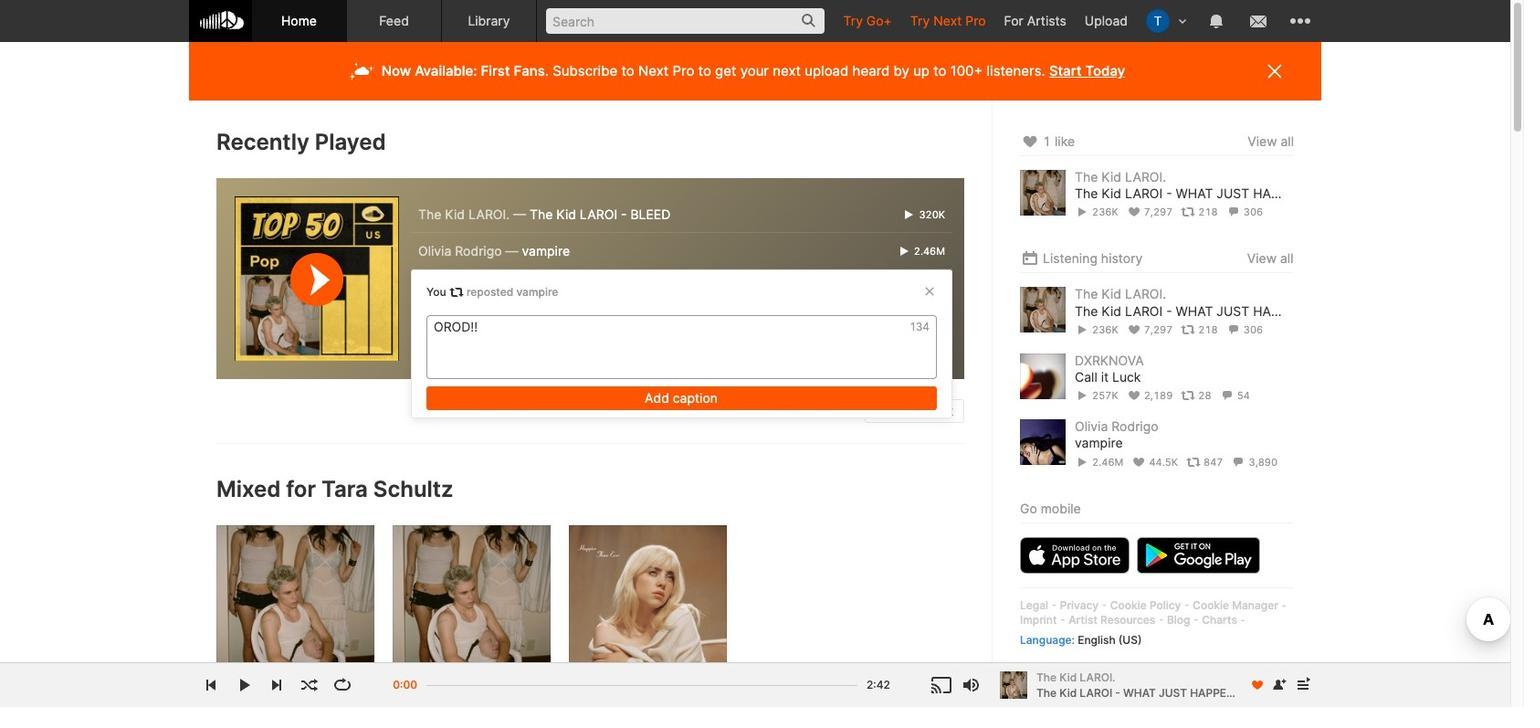 Task type: vqa. For each thing, say whether or not it's contained in the screenshot.
TRACK STATS element
yes



Task type: describe. For each thing, give the bounding box(es) containing it.
view for history
[[1248, 251, 1277, 266]]

happened for the middle the kid laroi. link
[[1253, 303, 1322, 318]]

library
[[468, 13, 510, 28]]

legal ⁃ privacy ⁃ cookie policy ⁃ cookie manager ⁃ imprint ⁃ artist resources ⁃ blog ⁃ charts ⁃ language: english (us)
[[1020, 598, 1287, 647]]

⁃ up blog link
[[1184, 598, 1190, 612]]

tara
[[321, 476, 368, 503]]

7,297 link for the 218 link associated with top the kid laroi. link
[[1127, 206, 1173, 219]]

recently played
[[216, 129, 386, 155]]

1 horizontal spatial 257k
[[1093, 389, 1119, 402]]

first
[[481, 62, 510, 79]]

⁃ right manager
[[1282, 598, 1287, 612]]

dxrknova call it luck
[[1075, 352, 1144, 385]]

go to playlist link
[[865, 399, 965, 423]]

go to playlist
[[875, 403, 954, 419]]

for
[[286, 476, 316, 503]]

olivia for olivia rodrigo       — vampire
[[418, 243, 452, 258]]

upload
[[1085, 13, 1128, 28]]

artist
[[1069, 613, 1098, 627]]

7,297 for 7,297 link associated with the 218 link for the middle the kid laroi. link
[[1144, 323, 1173, 336]]

you
[[427, 285, 446, 299]]

try go+
[[844, 13, 892, 28]]

⁃ down cookie manager link
[[1240, 613, 1246, 627]]

remaining letters progress bar
[[911, 318, 930, 336]]

caption text text field
[[427, 315, 937, 379]]

⁃ right legal link
[[1052, 598, 1057, 612]]

like
[[1055, 133, 1075, 149]]

daily mix 1
[[393, 690, 457, 705]]

mixed for tara schultz
[[216, 476, 453, 503]]

2,189 link
[[1127, 389, 1173, 402]]

get
[[715, 62, 737, 79]]

rodrigo for —
[[455, 243, 502, 258]]

2 vertical spatial the kid laroi - what just happened link
[[1037, 685, 1250, 701]]

to right up
[[934, 62, 947, 79]]

218 for the 218 link for the middle the kid laroi. link
[[1199, 323, 1218, 336]]

add
[[645, 390, 669, 406]]

to right subscribe on the top left
[[622, 62, 635, 79]]

0 vertical spatial call
[[508, 279, 530, 295]]

track stats element for olivia rodrigo link on the right bottom of page
[[1075, 452, 1294, 472]]

0 vertical spatial 1
[[1043, 133, 1051, 149]]

7,297 for 7,297 link related to the 218 link associated with top the kid laroi. link
[[1144, 206, 1173, 219]]

try next pro
[[911, 13, 986, 28]]

listening
[[1043, 251, 1098, 266]]

resources
[[1101, 613, 1156, 627]]

privacy
[[1060, 598, 1099, 612]]

cookie manager link
[[1193, 598, 1279, 612]]

dxrknova for call
[[1075, 352, 1144, 368]]

0 horizontal spatial next
[[638, 62, 669, 79]]

44.5k
[[1149, 455, 1178, 468]]

306 link for the 218 link associated with top the kid laroi. link
[[1227, 206, 1263, 219]]

2 vertical spatial the kid laroi - what just happened element
[[1000, 671, 1028, 699]]

the kid laroi. the kid laroi - what just happened for the 218 link for the middle the kid laroi. link
[[1075, 286, 1322, 318]]

dxrknova       — call it luck
[[418, 279, 574, 295]]

your super mix
[[216, 690, 308, 705]]

285k
[[917, 354, 945, 367]]

218 link for the middle the kid laroi. link
[[1181, 323, 1218, 336]]

236k up 285k
[[917, 318, 945, 330]]

your super mix element
[[216, 526, 374, 684]]

daily mix 1 link
[[393, 689, 551, 707]]

english
[[1078, 633, 1116, 647]]

218 for the 218 link associated with top the kid laroi. link
[[1199, 206, 1218, 219]]

home
[[281, 13, 317, 28]]

the kid laroi - what just happened element for the middle the kid laroi. link
[[1020, 287, 1066, 333]]

236k for the kid laroi - what just happened element corresponding to the middle the kid laroi. link
[[1093, 323, 1119, 336]]

(us)
[[1119, 633, 1142, 647]]

bleed
[[631, 206, 671, 222]]

2 vertical spatial the kid laroi. the kid laroi - what just happened
[[1037, 670, 1250, 699]]

1 like
[[1043, 133, 1075, 149]]

call it luck link
[[1075, 369, 1141, 386]]

charts
[[1202, 613, 1238, 627]]

privacy link
[[1060, 598, 1099, 612]]

1 vertical spatial vampire
[[517, 285, 558, 299]]

2 cookie from the left
[[1193, 598, 1230, 612]]

what for the middle the kid laroi. link
[[1176, 303, 1213, 318]]

heard
[[853, 62, 890, 79]]

reposted
[[467, 285, 514, 299]]

fans.
[[514, 62, 549, 79]]

your
[[216, 690, 244, 705]]

try for try go+
[[844, 13, 863, 28]]

— down reposted vampire on the left top of the page
[[513, 316, 526, 331]]

mc4d
[[418, 352, 456, 368]]

laroi. for top the kid laroi. link
[[1125, 169, 1167, 185]]

history
[[1101, 251, 1143, 266]]

pop element
[[235, 197, 399, 361]]

schultz
[[373, 476, 453, 503]]

artist resources link
[[1069, 613, 1156, 627]]

134
[[911, 320, 930, 333]]

306 link for the 218 link for the middle the kid laroi. link
[[1227, 323, 1263, 336]]

2.46m inside track stats element
[[1093, 455, 1124, 468]]

your super mix link
[[216, 689, 374, 707]]

— down olivia rodrigo       — vampire
[[491, 279, 504, 295]]

available:
[[415, 62, 477, 79]]

847
[[1204, 455, 1223, 468]]

view all for listening history
[[1248, 251, 1294, 266]]

0 vertical spatial vampire
[[522, 243, 570, 258]]

now available: first fans. subscribe to next pro to get your next upload heard by up to 100+ listeners. start today
[[382, 62, 1126, 79]]

0 horizontal spatial it
[[534, 279, 541, 295]]

to left 'get'
[[698, 62, 711, 79]]

library link
[[442, 0, 537, 42]]

all for listening history
[[1281, 251, 1294, 266]]

by
[[894, 62, 910, 79]]

just for the middle the kid laroi. link
[[1217, 303, 1250, 318]]

3,890
[[1249, 455, 1278, 468]]

dxrknova link
[[1075, 352, 1144, 368]]

what for top the kid laroi. link
[[1176, 186, 1213, 201]]

1 inside daily mix 1 link
[[451, 690, 457, 705]]

olivia rodrigo link
[[1075, 418, 1159, 434]]

artists
[[1027, 13, 1067, 28]]

call inside dxrknova call it luck
[[1075, 369, 1098, 385]]

— up dxrknova       — call it luck
[[506, 243, 518, 258]]

language:
[[1020, 633, 1075, 647]]

go+
[[867, 13, 892, 28]]

the kid laroi.       — the kid laroi - bleed
[[418, 206, 671, 222]]

the kid laroi - what just happened link for the 218 link associated with top the kid laroi. link
[[1075, 186, 1322, 202]]

the kid laroi - what just happened element for top the kid laroi. link
[[1020, 170, 1066, 216]]

just for top the kid laroi. link
[[1217, 186, 1250, 201]]

laroi for top the kid laroi. link
[[1125, 186, 1163, 201]]

236k for the kid laroi - what just happened element corresponding to top the kid laroi. link
[[1093, 206, 1119, 219]]

today
[[1086, 62, 1126, 79]]

imprint link
[[1020, 613, 1057, 627]]

28
[[1199, 389, 1212, 402]]

2,189
[[1144, 389, 1173, 402]]

imprint
[[1020, 613, 1057, 627]]

3,890 link
[[1232, 455, 1278, 468]]

for
[[1004, 13, 1024, 28]]

view for like
[[1248, 133, 1277, 149]]

320k
[[917, 208, 945, 221]]

laroi. down reposted
[[468, 316, 510, 331]]



Task type: locate. For each thing, give the bounding box(es) containing it.
0 horizontal spatial pro
[[673, 62, 695, 79]]

the kid laroi - what just happened element
[[1020, 170, 1066, 216], [1020, 287, 1066, 333], [1000, 671, 1028, 699]]

olivia for olivia rodrigo vampire
[[1075, 418, 1108, 434]]

legal
[[1020, 598, 1049, 612]]

1 vertical spatial 218
[[1199, 323, 1218, 336]]

54
[[1237, 389, 1250, 402]]

subscribe
[[553, 62, 618, 79]]

it right reposted
[[534, 279, 541, 295]]

vampire down the kid laroi.       — the kid laroi - bleed
[[522, 243, 570, 258]]

laroi. up history
[[1125, 169, 1167, 185]]

happened for bottom the kid laroi. link
[[1190, 686, 1250, 699]]

pro left 'get'
[[673, 62, 695, 79]]

- for top the kid laroi. link
[[1167, 186, 1172, 201]]

1 horizontal spatial dxrknova
[[1075, 352, 1144, 368]]

super
[[247, 690, 283, 705]]

start today link
[[1049, 62, 1126, 79]]

just for bottom the kid laroi. link
[[1159, 686, 1188, 699]]

reposted vampire
[[464, 285, 558, 299]]

1 vertical spatial go
[[1020, 500, 1037, 516]]

1 vertical spatial dxrknova
[[1075, 352, 1144, 368]]

tara schultz's avatar element
[[1146, 9, 1170, 33]]

3 track stats element from the top
[[1075, 386, 1294, 406]]

1 horizontal spatial mix
[[426, 690, 447, 705]]

2.46m down vampire link
[[1093, 455, 1124, 468]]

rodrigo inside olivia rodrigo vampire
[[1112, 418, 1159, 434]]

vampire inside olivia rodrigo vampire
[[1075, 435, 1123, 451]]

go for go mobile
[[1020, 500, 1037, 516]]

1 vertical spatial view all
[[1248, 251, 1294, 266]]

daily mix 2 element
[[569, 526, 727, 684]]

1 vertical spatial 218 link
[[1181, 323, 1218, 336]]

0 vertical spatial 257k
[[917, 281, 945, 294]]

2 306 from the top
[[1244, 323, 1263, 336]]

1 vertical spatial luck
[[1113, 369, 1141, 385]]

caption
[[673, 390, 718, 406]]

2.46m down 320k
[[911, 245, 945, 257]]

playlist
[[911, 403, 954, 419]]

44.5k link
[[1132, 455, 1178, 468]]

1 vertical spatial 257k
[[1093, 389, 1119, 402]]

luck
[[545, 279, 574, 295], [1113, 369, 1141, 385]]

pro left for on the top of page
[[966, 13, 986, 28]]

rodrigo up dxrknova       — call it luck
[[455, 243, 502, 258]]

the kid laroi. the kid laroi - what just happened
[[1075, 169, 1322, 201], [1075, 286, 1322, 318], [1037, 670, 1250, 699]]

manager
[[1232, 598, 1279, 612]]

0 vertical spatial olivia
[[418, 243, 452, 258]]

0 horizontal spatial rodrigo
[[455, 243, 502, 258]]

olivia up vampire link
[[1075, 418, 1108, 434]]

rodrigo for vampire
[[1112, 418, 1159, 434]]

⁃ up "artist resources" link
[[1102, 598, 1108, 612]]

go left mobile
[[1020, 500, 1037, 516]]

vampire
[[522, 243, 570, 258], [517, 285, 558, 299], [1075, 435, 1123, 451]]

1 right like image
[[1043, 133, 1051, 149]]

call down dxrknova link
[[1075, 369, 1098, 385]]

1 vertical spatial 7,297
[[1144, 323, 1173, 336]]

vampire link
[[1075, 435, 1123, 452]]

1 view all from the top
[[1248, 133, 1294, 149]]

1 all from the top
[[1281, 133, 1294, 149]]

progress bar
[[427, 676, 858, 706]]

2 all from the top
[[1281, 251, 1294, 266]]

go mobile
[[1020, 500, 1081, 516]]

0 horizontal spatial 1
[[451, 690, 457, 705]]

306 for 306 link for the 218 link for the middle the kid laroi. link
[[1244, 323, 1263, 336]]

-
[[1167, 186, 1172, 201], [621, 206, 627, 222], [1167, 303, 1172, 318], [621, 316, 627, 331], [1116, 686, 1121, 699]]

⁃ left "artist"
[[1060, 613, 1066, 627]]

legal link
[[1020, 598, 1049, 612]]

try go+ link
[[834, 0, 901, 41]]

218 link for top the kid laroi. link
[[1181, 206, 1218, 219]]

257k down call it luck link
[[1093, 389, 1119, 402]]

⁃ down policy
[[1159, 613, 1164, 627]]

vampire down olivia rodrigo link on the right bottom of page
[[1075, 435, 1123, 451]]

upload link
[[1076, 0, 1137, 41]]

try for try next pro
[[911, 13, 930, 28]]

listeners.
[[987, 62, 1046, 79]]

for artists link
[[995, 0, 1076, 41]]

1 vertical spatial olivia
[[1075, 418, 1108, 434]]

2 try from the left
[[911, 13, 930, 28]]

- for bottom the kid laroi. link
[[1116, 686, 1121, 699]]

—
[[513, 206, 526, 222], [506, 243, 518, 258], [491, 279, 504, 295], [513, 316, 526, 331], [460, 352, 473, 368]]

luck inside dxrknova call it luck
[[1113, 369, 1141, 385]]

1 vertical spatial the kid laroi. the kid laroi - what just happened
[[1075, 286, 1322, 318]]

played
[[315, 129, 386, 155]]

the kid laroi. link down (us) in the right of the page
[[1037, 670, 1240, 685]]

try left go+
[[844, 13, 863, 28]]

laroi. up olivia rodrigo       — vampire
[[468, 206, 510, 222]]

2 7,297 from the top
[[1144, 323, 1173, 336]]

1 view from the top
[[1248, 133, 1277, 149]]

rodrigo
[[455, 243, 502, 258], [1112, 418, 1159, 434]]

what for bottom the kid laroi. link
[[1124, 686, 1156, 699]]

rodrigo down 2,189 link
[[1112, 418, 1159, 434]]

view
[[1248, 133, 1277, 149], [1248, 251, 1277, 266]]

1 218 link from the top
[[1181, 206, 1218, 219]]

mixed
[[216, 476, 281, 503]]

0 vertical spatial 218
[[1199, 206, 1218, 219]]

1 track stats element from the top
[[1075, 202, 1294, 222]]

1 vertical spatial 1
[[451, 690, 457, 705]]

laroi.
[[1125, 169, 1167, 185], [468, 206, 510, 222], [1125, 286, 1167, 302], [468, 316, 510, 331], [1080, 670, 1116, 684]]

the
[[1075, 169, 1098, 185], [1075, 186, 1098, 201], [418, 206, 442, 222], [530, 206, 553, 222], [1075, 286, 1098, 302], [1075, 303, 1098, 318], [418, 316, 442, 331], [530, 316, 553, 331], [1037, 670, 1057, 684], [1037, 686, 1057, 699]]

2.46m
[[911, 245, 945, 257], [1093, 455, 1124, 468]]

0 vertical spatial 7,297
[[1144, 206, 1173, 219]]

laroi for bottom the kid laroi. link
[[1080, 686, 1113, 699]]

0 horizontal spatial 2.46m
[[911, 245, 945, 257]]

laroi. for bottom the kid laroi. link
[[1080, 670, 1116, 684]]

847 link
[[1187, 455, 1223, 468]]

start
[[1049, 62, 1082, 79]]

1 horizontal spatial call
[[1075, 369, 1098, 385]]

now
[[382, 62, 411, 79]]

the kid laroi - what just happened element down calendar "image" in the right of the page
[[1020, 287, 1066, 333]]

1 horizontal spatial cookie
[[1193, 598, 1230, 612]]

track stats element for top the kid laroi. link
[[1075, 202, 1294, 222]]

mix inside your super mix link
[[287, 690, 308, 705]]

olivia rodrigo       — vampire
[[418, 243, 570, 258]]

track stats element for the middle the kid laroi. link
[[1075, 319, 1294, 340]]

what
[[1176, 186, 1213, 201], [1176, 303, 1213, 318], [631, 316, 668, 331], [1124, 686, 1156, 699]]

2 218 link from the top
[[1181, 323, 1218, 336]]

mix right super
[[287, 690, 308, 705]]

1 306 link from the top
[[1227, 206, 1263, 219]]

0 vertical spatial 7,297 link
[[1127, 206, 1173, 219]]

2 7,297 link from the top
[[1127, 323, 1173, 336]]

laroi. down history
[[1125, 286, 1167, 302]]

it down dxrknova link
[[1101, 369, 1109, 385]]

blog link
[[1167, 613, 1191, 627]]

it
[[534, 279, 541, 295], [1101, 369, 1109, 385]]

1 cookie from the left
[[1111, 598, 1147, 612]]

28 link
[[1181, 389, 1212, 402]]

olivia inside olivia rodrigo vampire
[[1075, 418, 1108, 434]]

218 link
[[1181, 206, 1218, 219], [1181, 323, 1218, 336]]

1 horizontal spatial 1
[[1043, 133, 1051, 149]]

0 vertical spatial view all
[[1248, 133, 1294, 149]]

vampire element
[[1020, 419, 1066, 465]]

call it luck element
[[1020, 353, 1066, 399]]

1 218 from the top
[[1199, 206, 1218, 219]]

0 vertical spatial the kid laroi - what just happened link
[[1075, 186, 1322, 202]]

upload
[[805, 62, 849, 79]]

mix right daily
[[426, 690, 447, 705]]

2 vertical spatial vampire
[[1075, 435, 1123, 451]]

2 track stats element from the top
[[1075, 319, 1294, 340]]

1 vertical spatial the kid laroi - what just happened link
[[1075, 303, 1322, 319]]

all for 1 like
[[1281, 133, 1294, 149]]

⁃
[[1052, 598, 1057, 612], [1102, 598, 1108, 612], [1184, 598, 1190, 612], [1282, 598, 1287, 612], [1060, 613, 1066, 627], [1159, 613, 1164, 627], [1194, 613, 1199, 627], [1240, 613, 1246, 627]]

up
[[914, 62, 930, 79]]

2:42
[[867, 678, 891, 691]]

mobile
[[1041, 500, 1081, 516]]

luck down dxrknova link
[[1113, 369, 1141, 385]]

1 horizontal spatial it
[[1101, 369, 1109, 385]]

7,297 link up history
[[1127, 206, 1173, 219]]

1 7,297 from the top
[[1144, 206, 1173, 219]]

1 7,297 link from the top
[[1127, 206, 1173, 219]]

recently
[[216, 129, 310, 155]]

1 horizontal spatial luck
[[1113, 369, 1141, 385]]

1 horizontal spatial go
[[1020, 500, 1037, 516]]

the kid laroi - what just happened element down like image
[[1020, 170, 1066, 216]]

track stats element containing 2.46m
[[1075, 452, 1294, 472]]

2 306 link from the top
[[1227, 323, 1263, 336]]

0 vertical spatial the kid laroi. the kid laroi - what just happened
[[1075, 169, 1322, 201]]

1 horizontal spatial rodrigo
[[1112, 418, 1159, 434]]

vampire right reposted
[[517, 285, 558, 299]]

1 vertical spatial pro
[[673, 62, 695, 79]]

236k up listening history
[[1093, 206, 1119, 219]]

to left playlist
[[896, 403, 908, 419]]

0 vertical spatial 306
[[1244, 206, 1263, 219]]

2 view from the top
[[1248, 251, 1277, 266]]

1 vertical spatial the kid laroi - what just happened element
[[1020, 287, 1066, 333]]

0 horizontal spatial go
[[875, 403, 892, 419]]

1 vertical spatial 7,297 link
[[1127, 323, 1173, 336]]

— up olivia rodrigo       — vampire
[[513, 206, 526, 222]]

the kid laroi - what just happened link for the 218 link for the middle the kid laroi. link
[[1075, 303, 1322, 319]]

0 vertical spatial the kid laroi - what just happened element
[[1020, 170, 1066, 216]]

1 vertical spatial all
[[1281, 251, 1294, 266]]

like image
[[1020, 131, 1040, 153]]

to
[[622, 62, 635, 79], [698, 62, 711, 79], [934, 62, 947, 79], [896, 403, 908, 419]]

54 link
[[1220, 389, 1250, 402]]

feed link
[[347, 0, 442, 42]]

7,297 link up dxrknova link
[[1127, 323, 1173, 336]]

0 vertical spatial pro
[[966, 13, 986, 28]]

cookie up resources on the bottom right of page
[[1111, 598, 1147, 612]]

add caption button
[[427, 386, 937, 410]]

None search field
[[537, 0, 834, 41]]

track stats element containing 257k
[[1075, 386, 1294, 406]]

for artists
[[1004, 13, 1067, 28]]

1 horizontal spatial pro
[[966, 13, 986, 28]]

0 horizontal spatial cookie
[[1111, 598, 1147, 612]]

daily mix 1 element
[[393, 526, 551, 684]]

2 mix from the left
[[426, 690, 447, 705]]

next up "100+"
[[934, 13, 962, 28]]

dxrknova
[[418, 279, 488, 295], [1075, 352, 1144, 368]]

0 horizontal spatial try
[[844, 13, 863, 28]]

1 vertical spatial next
[[638, 62, 669, 79]]

1 horizontal spatial 2.46m
[[1093, 455, 1124, 468]]

1 horizontal spatial olivia
[[1075, 418, 1108, 434]]

0 horizontal spatial luck
[[545, 279, 574, 295]]

1 306 from the top
[[1244, 206, 1263, 219]]

the kid laroi - what just happened element down language:
[[1000, 671, 1028, 699]]

olivia up you
[[418, 243, 452, 258]]

0 horizontal spatial olivia
[[418, 243, 452, 258]]

236k
[[1093, 206, 1119, 219], [917, 318, 945, 330], [1093, 323, 1119, 336]]

mix inside daily mix 1 link
[[426, 690, 447, 705]]

257k up 134
[[917, 281, 945, 294]]

your
[[740, 62, 769, 79]]

mix
[[287, 690, 308, 705], [426, 690, 447, 705]]

0 vertical spatial rodrigo
[[455, 243, 502, 258]]

0:00
[[393, 678, 417, 691]]

306 for 306 link associated with the 218 link associated with top the kid laroi. link
[[1244, 206, 1263, 219]]

2 vertical spatial the kid laroi. link
[[1037, 670, 1240, 685]]

0 vertical spatial all
[[1281, 133, 1294, 149]]

go left playlist
[[875, 403, 892, 419]]

laroi. down english
[[1080, 670, 1116, 684]]

0 vertical spatial go
[[875, 403, 892, 419]]

the kid laroi. link down like
[[1075, 169, 1167, 185]]

home link
[[252, 0, 347, 42]]

1 right daily
[[451, 690, 457, 705]]

1 horizontal spatial try
[[911, 13, 930, 28]]

luck up the 'the kid laroi.       — the kid laroi - what just happened'
[[545, 279, 574, 295]]

happened
[[1253, 186, 1322, 201], [1253, 303, 1322, 318], [708, 316, 777, 331], [1190, 686, 1250, 699]]

mc4d       —
[[418, 352, 476, 368]]

0 vertical spatial luck
[[545, 279, 574, 295]]

1 mix from the left
[[287, 690, 308, 705]]

it inside dxrknova call it luck
[[1101, 369, 1109, 385]]

1 vertical spatial it
[[1101, 369, 1109, 385]]

next up image
[[1293, 674, 1314, 696]]

0 vertical spatial dxrknova
[[418, 279, 488, 295]]

236k up dxrknova link
[[1093, 323, 1119, 336]]

add caption
[[645, 390, 718, 406]]

happened for top the kid laroi. link
[[1253, 186, 1322, 201]]

call down olivia rodrigo       — vampire
[[508, 279, 530, 295]]

calendar image
[[1020, 248, 1040, 270]]

dxrknova up call it luck link
[[1075, 352, 1144, 368]]

try next pro link
[[901, 0, 995, 41]]

Search search field
[[546, 8, 825, 34]]

olivia rodrigo vampire
[[1075, 418, 1159, 451]]

0 horizontal spatial dxrknova
[[418, 279, 488, 295]]

1 horizontal spatial next
[[934, 13, 962, 28]]

0 vertical spatial the kid laroi. link
[[1075, 169, 1167, 185]]

⁃ right blog
[[1194, 613, 1199, 627]]

0 horizontal spatial 257k
[[917, 281, 945, 294]]

0 vertical spatial 2.46m
[[911, 245, 945, 257]]

4 track stats element from the top
[[1075, 452, 1294, 472]]

try right go+
[[911, 13, 930, 28]]

2 218 from the top
[[1199, 323, 1218, 336]]

1 vertical spatial rodrigo
[[1112, 418, 1159, 434]]

1 vertical spatial call
[[1075, 369, 1098, 385]]

100+
[[951, 62, 983, 79]]

0 vertical spatial next
[[934, 13, 962, 28]]

try
[[844, 13, 863, 28], [911, 13, 930, 28]]

track stats element for dxrknova link
[[1075, 386, 1294, 406]]

0 vertical spatial view
[[1248, 133, 1277, 149]]

— right mc4d
[[460, 352, 473, 368]]

olivia
[[418, 243, 452, 258], [1075, 418, 1108, 434]]

0 horizontal spatial mix
[[287, 690, 308, 705]]

0 vertical spatial it
[[534, 279, 541, 295]]

feed
[[379, 13, 409, 28]]

1 vertical spatial 306
[[1244, 323, 1263, 336]]

1 vertical spatial 2.46m
[[1093, 455, 1124, 468]]

pro
[[966, 13, 986, 28], [673, 62, 695, 79]]

306 link
[[1227, 206, 1263, 219], [1227, 323, 1263, 336]]

2 view all from the top
[[1248, 251, 1294, 266]]

laroi for the middle the kid laroi. link
[[1125, 303, 1163, 318]]

the kid laroi. the kid laroi - what just happened for the 218 link associated with top the kid laroi. link
[[1075, 169, 1322, 201]]

306
[[1244, 206, 1263, 219], [1244, 323, 1263, 336]]

next
[[934, 13, 962, 28], [638, 62, 669, 79]]

the kid laroi.       — the kid laroi - what just happened
[[418, 316, 777, 331]]

0 vertical spatial 218 link
[[1181, 206, 1218, 219]]

1 vertical spatial the kid laroi. link
[[1075, 286, 1167, 302]]

0 horizontal spatial call
[[508, 279, 530, 295]]

1 vertical spatial view
[[1248, 251, 1277, 266]]

1 vertical spatial 306 link
[[1227, 323, 1263, 336]]

dxrknova down olivia rodrigo       — vampire
[[418, 279, 488, 295]]

track stats element
[[1075, 202, 1294, 222], [1075, 319, 1294, 340], [1075, 386, 1294, 406], [1075, 452, 1294, 472]]

0 vertical spatial 306 link
[[1227, 206, 1263, 219]]

cookie up charts
[[1193, 598, 1230, 612]]

dxrknova for —
[[418, 279, 488, 295]]

go for go to playlist
[[875, 403, 892, 419]]

view all for 1 like
[[1248, 133, 1294, 149]]

- for the middle the kid laroi. link
[[1167, 303, 1172, 318]]

cookie policy link
[[1111, 598, 1181, 612]]

1 try from the left
[[844, 13, 863, 28]]

laroi. for the middle the kid laroi. link
[[1125, 286, 1167, 302]]

the kid laroi. link down history
[[1075, 286, 1167, 302]]

next down the search search field
[[638, 62, 669, 79]]

7,297 link for the 218 link for the middle the kid laroi. link
[[1127, 323, 1173, 336]]

next
[[773, 62, 801, 79]]

daily
[[393, 690, 422, 705]]



